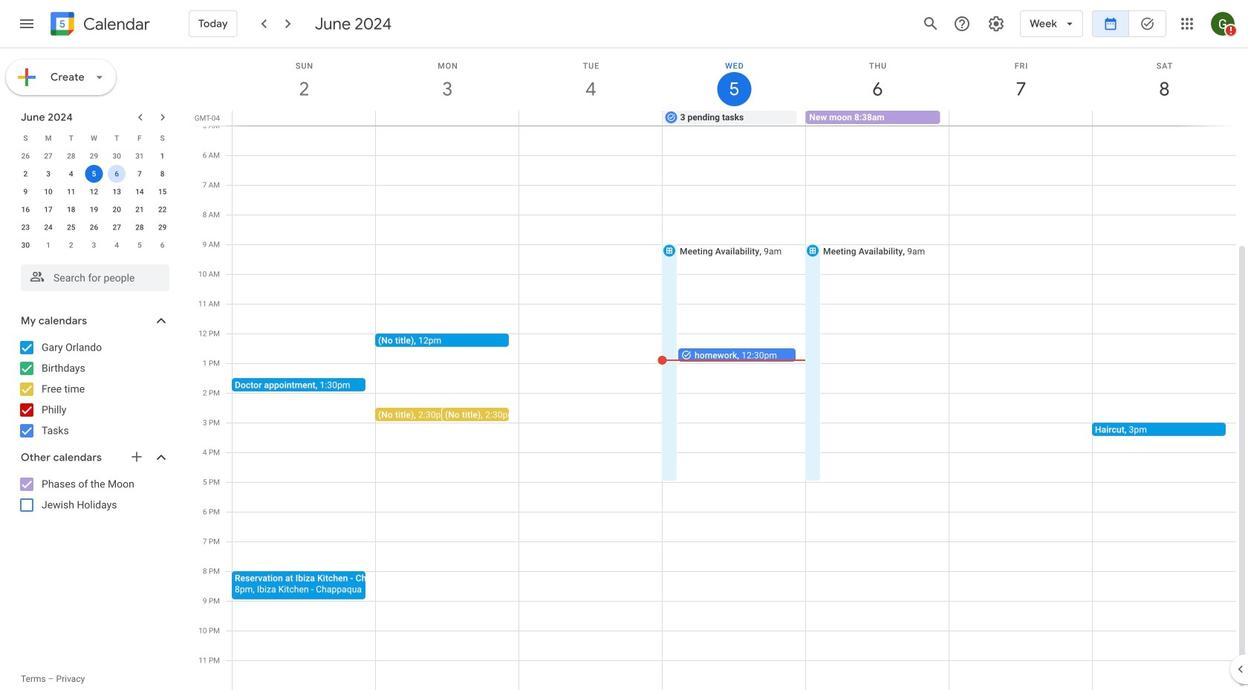 Task type: describe. For each thing, give the bounding box(es) containing it.
add other calendars image
[[129, 450, 144, 465]]

monday, june 3 element
[[376, 48, 520, 111]]

june 2024 grid
[[14, 129, 174, 254]]

july 3 element
[[85, 236, 103, 254]]

may 29 element
[[85, 147, 103, 165]]

1 element
[[154, 147, 171, 165]]

heading inside the calendar element
[[80, 15, 150, 33]]

28 element
[[131, 219, 149, 236]]

22 element
[[154, 201, 171, 219]]

16 element
[[17, 201, 34, 219]]

saturday, june 8 element
[[1093, 48, 1237, 111]]

5, today element
[[85, 165, 103, 183]]

18 element
[[62, 201, 80, 219]]

friday, june 7 element
[[950, 48, 1093, 111]]

tuesday, june 4 element
[[520, 48, 663, 111]]

11 element
[[62, 183, 80, 201]]

23 element
[[17, 219, 34, 236]]

6 element
[[108, 165, 126, 183]]

july 4 element
[[108, 236, 126, 254]]

july 2 element
[[62, 236, 80, 254]]

may 31 element
[[131, 147, 149, 165]]

13 element
[[108, 183, 126, 201]]

thursday, june 6 element
[[806, 48, 950, 111]]

24 element
[[39, 219, 57, 236]]

july 6 element
[[154, 236, 171, 254]]

10 element
[[39, 183, 57, 201]]

8 element
[[154, 165, 171, 183]]

27 element
[[108, 219, 126, 236]]

2 element
[[17, 165, 34, 183]]

3 element
[[39, 165, 57, 183]]

Search for people text field
[[30, 265, 161, 291]]

25 element
[[62, 219, 80, 236]]

4 element
[[62, 165, 80, 183]]



Task type: locate. For each thing, give the bounding box(es) containing it.
None search field
[[0, 259, 184, 291]]

26 element
[[85, 219, 103, 236]]

15 element
[[154, 183, 171, 201]]

main drawer image
[[18, 15, 36, 33]]

may 27 element
[[39, 147, 57, 165]]

30 element
[[17, 236, 34, 254]]

may 30 element
[[108, 147, 126, 165]]

grid
[[190, 48, 1249, 691]]

12 element
[[85, 183, 103, 201]]

may 28 element
[[62, 147, 80, 165]]

july 1 element
[[39, 236, 57, 254]]

20 element
[[108, 201, 126, 219]]

may 26 element
[[17, 147, 34, 165]]

9 element
[[17, 183, 34, 201]]

row group
[[14, 147, 174, 254]]

calendar element
[[48, 9, 150, 42]]

7 element
[[131, 165, 149, 183]]

14 element
[[131, 183, 149, 201]]

heading
[[80, 15, 150, 33]]

17 element
[[39, 201, 57, 219]]

19 element
[[85, 201, 103, 219]]

my calendars list
[[3, 336, 184, 443]]

21 element
[[131, 201, 149, 219]]

july 5 element
[[131, 236, 149, 254]]

other calendars list
[[3, 473, 184, 517]]

wednesday, june 5, today element
[[663, 48, 806, 111]]

sunday, june 2 element
[[233, 48, 376, 111]]

cell
[[233, 111, 376, 126], [376, 111, 519, 126], [519, 111, 663, 126], [949, 111, 1093, 126], [1093, 111, 1236, 126], [83, 165, 105, 183], [105, 165, 128, 183]]

row
[[226, 111, 1249, 126], [14, 129, 174, 147], [14, 147, 174, 165], [14, 165, 174, 183], [14, 183, 174, 201], [14, 201, 174, 219], [14, 219, 174, 236], [14, 236, 174, 254]]

settings menu image
[[988, 15, 1006, 33]]

29 element
[[154, 219, 171, 236]]



Task type: vqa. For each thing, say whether or not it's contained in the screenshot.
JULY 5 element
yes



